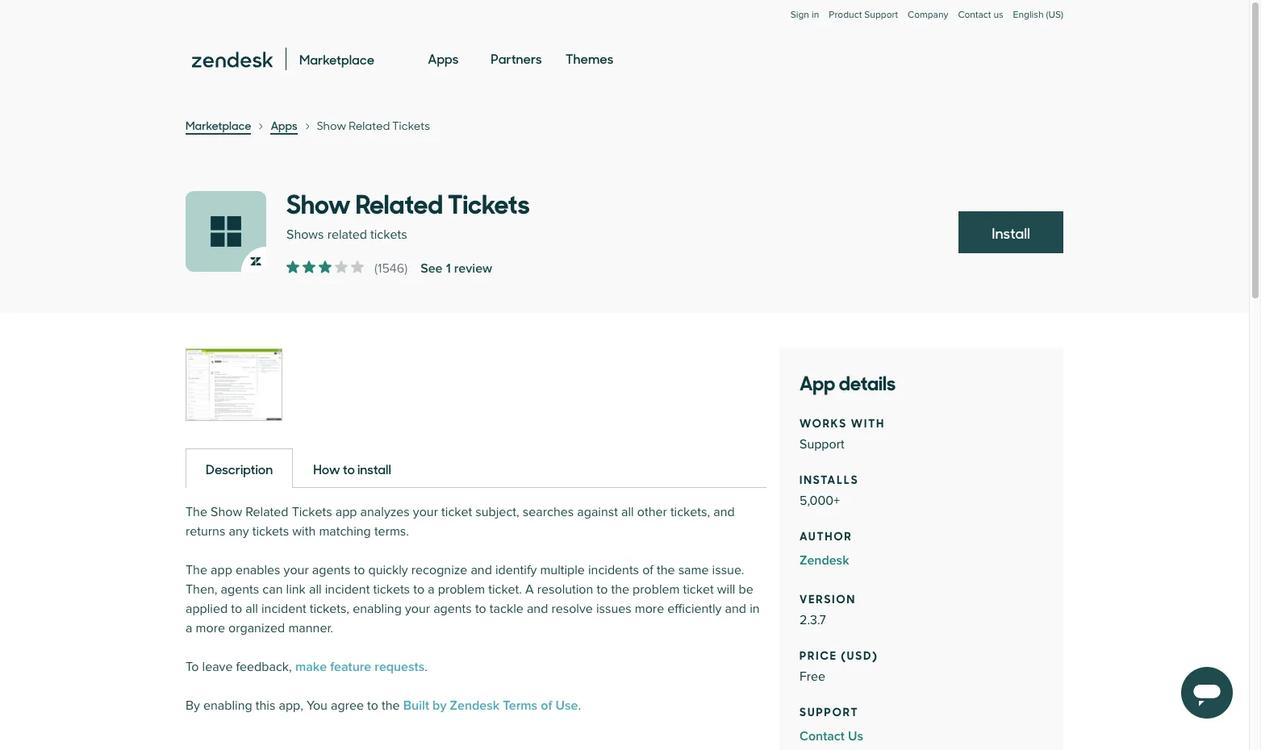 Task type: describe. For each thing, give the bounding box(es) containing it.
0 horizontal spatial zendesk
[[450, 698, 500, 714]]

with inside the show related tickets app analyzes your ticket subject, searches against all other tickets, and returns any tickets with matching terms.
[[292, 524, 316, 540]]

the show related tickets app analyzes your ticket subject, searches against all other tickets, and returns any tickets with matching terms.
[[186, 504, 735, 540]]

0 vertical spatial agents
[[312, 562, 351, 579]]

app inside the show related tickets app analyzes your ticket subject, searches against all other tickets, and returns any tickets with matching terms.
[[336, 504, 357, 521]]

(usd)
[[841, 646, 879, 663]]

ticket.
[[488, 582, 522, 598]]

incidents
[[588, 562, 639, 579]]

installs
[[800, 470, 859, 487]]

the for the show related tickets app analyzes your ticket subject, searches against all other tickets, and returns any tickets with matching terms.
[[186, 504, 207, 521]]

issue.
[[712, 562, 744, 579]]

install button
[[959, 211, 1064, 253]]

global-navigation-secondary element
[[186, 0, 1064, 37]]

agree
[[331, 698, 364, 714]]

related for show related tickets
[[349, 118, 390, 133]]

2 vertical spatial all
[[246, 601, 258, 617]]

english (us)
[[1013, 9, 1064, 21]]

1 vertical spatial enabling
[[203, 698, 252, 714]]

contact us
[[958, 9, 1004, 21]]

in inside the app enables your agents to quickly recognize and identify multiple incidents of the same issue. then, agents can link all incident tickets to a problem ticket. a resolution to the problem ticket will be applied to all incident tickets, enabling your agents to tackle and resolve issues more efficiently and in a more organized manner.
[[750, 601, 760, 617]]

to down the recognize
[[413, 582, 425, 598]]

author
[[800, 527, 853, 544]]

)
[[404, 261, 408, 277]]

to right 'agree'
[[367, 698, 378, 714]]

0 vertical spatial incident
[[325, 582, 370, 598]]

tickets inside the show related tickets app analyzes your ticket subject, searches against all other tickets, and returns any tickets with matching terms.
[[292, 504, 332, 521]]

and inside the show related tickets app analyzes your ticket subject, searches against all other tickets, and returns any tickets with matching terms.
[[714, 504, 735, 521]]

then,
[[186, 582, 217, 598]]

preview image of app image
[[186, 349, 282, 420]]

us
[[848, 729, 864, 745]]

contact for contact us
[[800, 729, 845, 745]]

show related tickets shows related tickets
[[286, 183, 530, 243]]

tab list containing description
[[186, 448, 767, 488]]

company
[[908, 9, 949, 21]]

themes link
[[566, 36, 614, 82]]

and up ticket.
[[471, 562, 492, 579]]

of for terms
[[541, 698, 552, 714]]

2 problem from the left
[[633, 582, 680, 598]]

related inside the show related tickets app analyzes your ticket subject, searches against all other tickets, and returns any tickets with matching terms.
[[246, 504, 289, 521]]

make feature requests link
[[295, 659, 425, 675]]

install
[[992, 223, 1030, 243]]

manner.
[[288, 621, 333, 637]]

to leave feedback, make feature requests .
[[186, 659, 428, 675]]

the for the app enables your agents to quickly recognize and identify multiple incidents of the same issue. then, agents can link all incident tickets to a problem ticket. a resolution to the problem ticket will be applied to all incident tickets, enabling your agents to tackle and resolve issues more efficiently and in a more organized manner.
[[186, 562, 207, 579]]

tickets, inside the show related tickets app analyzes your ticket subject, searches against all other tickets, and returns any tickets with matching terms.
[[671, 504, 710, 521]]

description
[[206, 460, 273, 478]]

0 vertical spatial the
[[657, 562, 675, 579]]

see
[[421, 261, 443, 277]]

how
[[313, 460, 340, 478]]

your inside the show related tickets app analyzes your ticket subject, searches against all other tickets, and returns any tickets with matching terms.
[[413, 504, 438, 521]]

link
[[286, 582, 306, 598]]

feature
[[330, 659, 371, 675]]

to
[[186, 659, 199, 675]]

2 vertical spatial agents
[[433, 601, 472, 617]]

(
[[374, 261, 378, 277]]

tickets inside the show related tickets app analyzes your ticket subject, searches against all other tickets, and returns any tickets with matching terms.
[[252, 524, 289, 540]]

tackle
[[490, 601, 524, 617]]

to up organized
[[231, 601, 242, 617]]

show inside the show related tickets app analyzes your ticket subject, searches against all other tickets, and returns any tickets with matching terms.
[[211, 504, 242, 521]]

by
[[433, 698, 447, 714]]

tickets, inside the app enables your agents to quickly recognize and identify multiple incidents of the same issue. then, agents can link all incident tickets to a problem ticket. a resolution to the problem ticket will be applied to all incident tickets, enabling your agents to tackle and resolve issues more efficiently and in a more organized manner.
[[310, 601, 349, 617]]

installs 5,000+
[[800, 470, 859, 509]]

1 vertical spatial all
[[309, 582, 322, 598]]

will
[[717, 582, 735, 598]]

app inside the app enables your agents to quickly recognize and identify multiple incidents of the same issue. then, agents can link all incident tickets to a problem ticket. a resolution to the problem ticket will be applied to all incident tickets, enabling your agents to tackle and resolve issues more efficiently and in a more organized manner.
[[211, 562, 232, 579]]

tickets for show related tickets
[[392, 118, 430, 133]]

can
[[263, 582, 283, 598]]

1 horizontal spatial apps link
[[428, 36, 459, 82]]

against
[[577, 504, 618, 521]]

2.3.7
[[800, 613, 826, 629]]

free
[[800, 669, 826, 685]]

feedback,
[[236, 659, 292, 675]]

efficiently
[[668, 601, 722, 617]]

tickets inside the app enables your agents to quickly recognize and identify multiple incidents of the same issue. then, agents can link all incident tickets to a problem ticket. a resolution to the problem ticket will be applied to all incident tickets, enabling your agents to tackle and resolve issues more efficiently and in a more organized manner.
[[373, 582, 410, 598]]

1 horizontal spatial a
[[428, 582, 435, 598]]

tickets for show related tickets shows related tickets
[[448, 183, 530, 221]]

zendesk link
[[800, 551, 1043, 571]]

1 vertical spatial more
[[196, 621, 225, 637]]

see 1 review
[[421, 261, 492, 277]]

resolution
[[537, 582, 593, 598]]

contact us link
[[800, 727, 1043, 746]]

resolve
[[552, 601, 593, 617]]

identify
[[495, 562, 537, 579]]

0 vertical spatial zendesk
[[800, 553, 849, 569]]

company link
[[908, 9, 949, 37]]

app,
[[279, 698, 303, 714]]

of for incidents
[[643, 562, 654, 579]]

price (usd) free
[[800, 646, 879, 685]]

leave
[[202, 659, 233, 675]]

issues
[[596, 601, 632, 617]]

recognize
[[411, 562, 468, 579]]

sign in
[[791, 9, 819, 21]]

english
[[1013, 9, 1044, 21]]

related
[[327, 227, 367, 243]]

price
[[800, 646, 838, 663]]

themes
[[566, 49, 614, 67]]

install
[[357, 460, 391, 478]]

by enabling this app, you agree to the built by zendesk terms of use .
[[186, 698, 581, 714]]

partners
[[491, 49, 542, 67]]

matching
[[319, 524, 371, 540]]

ticket inside the app enables your agents to quickly recognize and identify multiple incidents of the same issue. then, agents can link all incident tickets to a problem ticket. a resolution to the problem ticket will be applied to all incident tickets, enabling your agents to tackle and resolve issues more efficiently and in a more organized manner.
[[683, 582, 714, 598]]



Task type: locate. For each thing, give the bounding box(es) containing it.
and
[[714, 504, 735, 521], [471, 562, 492, 579], [527, 601, 548, 617], [725, 601, 747, 617]]

all inside the show related tickets app analyzes your ticket subject, searches against all other tickets, and returns any tickets with matching terms.
[[621, 504, 634, 521]]

1 vertical spatial tickets,
[[310, 601, 349, 617]]

the app enables your agents to quickly recognize and identify multiple incidents of the same issue. then, agents can link all incident tickets to a problem ticket. a resolution to the problem ticket will be applied to all incident tickets, enabling your agents to tackle and resolve issues more efficiently and in a more organized manner.
[[186, 562, 760, 637]]

2 star fill image from the left
[[303, 261, 316, 274]]

support inside works with support
[[800, 437, 845, 453]]

star fill image left (
[[351, 261, 364, 274]]

2 vertical spatial your
[[405, 601, 430, 617]]

any
[[229, 524, 249, 540]]

other
[[637, 504, 667, 521]]

1 vertical spatial agents
[[221, 582, 259, 598]]

5,000+
[[800, 493, 840, 509]]

of right "incidents"
[[643, 562, 654, 579]]

a down the recognize
[[428, 582, 435, 598]]

enabling
[[353, 601, 402, 617], [203, 698, 252, 714]]

in down be
[[750, 601, 760, 617]]

1 vertical spatial tickets
[[252, 524, 289, 540]]

enables
[[236, 562, 280, 579]]

related inside show related tickets shows related tickets
[[356, 183, 443, 221]]

to right how
[[343, 460, 355, 478]]

to left the tackle
[[475, 601, 486, 617]]

marketplace link
[[186, 117, 251, 135]]

0 vertical spatial your
[[413, 504, 438, 521]]

and down "will"
[[725, 601, 747, 617]]

0 horizontal spatial tickets
[[292, 504, 332, 521]]

2 horizontal spatial all
[[621, 504, 634, 521]]

0 vertical spatial .
[[425, 659, 428, 675]]

incident down can
[[261, 601, 306, 617]]

agents down 'matching'
[[312, 562, 351, 579]]

2 vertical spatial show
[[211, 504, 242, 521]]

1 horizontal spatial star fill image
[[351, 261, 364, 274]]

tickets right the any
[[252, 524, 289, 540]]

works
[[800, 414, 847, 431]]

1 vertical spatial your
[[284, 562, 309, 579]]

zendesk right by
[[450, 698, 500, 714]]

to inside tab list
[[343, 460, 355, 478]]

0 horizontal spatial all
[[246, 601, 258, 617]]

be
[[739, 582, 754, 598]]

related for show related tickets shows related tickets
[[356, 183, 443, 221]]

tickets down quickly in the left of the page
[[373, 582, 410, 598]]

tickets inside show related tickets shows related tickets
[[448, 183, 530, 221]]

0 horizontal spatial problem
[[438, 582, 485, 598]]

your
[[413, 504, 438, 521], [284, 562, 309, 579], [405, 601, 430, 617]]

apps left partners
[[428, 49, 459, 67]]

analyzes
[[360, 504, 410, 521]]

returns
[[186, 524, 225, 540]]

agents down enables
[[221, 582, 259, 598]]

2 vertical spatial tickets
[[373, 582, 410, 598]]

1 vertical spatial of
[[541, 698, 552, 714]]

1 vertical spatial .
[[578, 698, 581, 714]]

problem down the recognize
[[438, 582, 485, 598]]

show for show related tickets shows related tickets
[[286, 183, 351, 221]]

0 horizontal spatial incident
[[261, 601, 306, 617]]

0 vertical spatial apps
[[428, 49, 459, 67]]

1 vertical spatial apps
[[271, 117, 298, 133]]

zendesk down "author"
[[800, 553, 849, 569]]

. right terms at the left bottom
[[578, 698, 581, 714]]

version 2.3.7
[[800, 590, 856, 629]]

1 vertical spatial ticket
[[683, 582, 714, 598]]

contact us link
[[958, 9, 1004, 21]]

0 horizontal spatial star fill image
[[286, 261, 299, 274]]

0 horizontal spatial app
[[211, 562, 232, 579]]

terms
[[503, 698, 538, 714]]

to
[[343, 460, 355, 478], [354, 562, 365, 579], [413, 582, 425, 598], [597, 582, 608, 598], [231, 601, 242, 617], [475, 601, 486, 617], [367, 698, 378, 714]]

0 vertical spatial ticket
[[441, 504, 472, 521]]

0 vertical spatial of
[[643, 562, 654, 579]]

how to install
[[313, 460, 391, 478]]

partners link
[[491, 36, 542, 82]]

0 horizontal spatial .
[[425, 659, 428, 675]]

version
[[800, 590, 856, 607]]

0 vertical spatial tickets
[[392, 118, 430, 133]]

2 star fill image from the left
[[351, 261, 364, 274]]

this
[[256, 698, 276, 714]]

1 problem from the left
[[438, 582, 485, 598]]

sign in link
[[791, 9, 819, 21]]

0 horizontal spatial the
[[382, 698, 400, 714]]

1 horizontal spatial tickets
[[392, 118, 430, 133]]

to down "incidents"
[[597, 582, 608, 598]]

ticket
[[441, 504, 472, 521], [683, 582, 714, 598]]

marketplace
[[186, 117, 251, 133]]

star fill image down shows
[[319, 261, 332, 274]]

0 horizontal spatial agents
[[221, 582, 259, 598]]

show inside show related tickets shows related tickets
[[286, 183, 351, 221]]

the inside the app enables your agents to quickly recognize and identify multiple incidents of the same issue. then, agents can link all incident tickets to a problem ticket. a resolution to the problem ticket will be applied to all incident tickets, enabling your agents to tackle and resolve issues more efficiently and in a more organized manner.
[[186, 562, 207, 579]]

more right issues on the bottom
[[635, 601, 664, 617]]

1 horizontal spatial app
[[336, 504, 357, 521]]

english (us) link
[[1013, 9, 1064, 37]]

enabling down quickly in the left of the page
[[353, 601, 402, 617]]

tickets,
[[671, 504, 710, 521], [310, 601, 349, 617]]

1 the from the top
[[186, 504, 207, 521]]

0 vertical spatial the
[[186, 504, 207, 521]]

agents down the recognize
[[433, 601, 472, 617]]

0 vertical spatial tickets,
[[671, 504, 710, 521]]

and down a
[[527, 601, 548, 617]]

the
[[657, 562, 675, 579], [611, 582, 629, 598], [382, 698, 400, 714]]

support up contact us
[[800, 703, 859, 720]]

all right link
[[309, 582, 322, 598]]

app
[[800, 367, 835, 396]]

2 the from the top
[[186, 562, 207, 579]]

1
[[446, 261, 451, 277]]

in right sign
[[812, 9, 819, 21]]

tickets
[[370, 227, 407, 243], [252, 524, 289, 540], [373, 582, 410, 598]]

incident
[[325, 582, 370, 598], [261, 601, 306, 617]]

0 horizontal spatial a
[[186, 621, 192, 637]]

show for show related tickets
[[317, 118, 347, 133]]

1 horizontal spatial more
[[635, 601, 664, 617]]

of left use
[[541, 698, 552, 714]]

1 horizontal spatial ticket
[[683, 582, 714, 598]]

app up then,
[[211, 562, 232, 579]]

1 vertical spatial in
[[750, 601, 760, 617]]

star fill image
[[286, 261, 299, 274], [303, 261, 316, 274], [335, 261, 348, 274]]

1 star fill image from the left
[[286, 261, 299, 274]]

0 horizontal spatial apps link
[[271, 117, 298, 135]]

0 vertical spatial contact
[[958, 9, 991, 21]]

your right analyzes on the bottom left
[[413, 504, 438, 521]]

quickly
[[368, 562, 408, 579]]

0 vertical spatial all
[[621, 504, 634, 521]]

1546
[[378, 261, 404, 277]]

1 horizontal spatial zendesk
[[800, 553, 849, 569]]

2 horizontal spatial agents
[[433, 601, 472, 617]]

0 vertical spatial enabling
[[353, 601, 402, 617]]

apps right marketplace
[[271, 117, 298, 133]]

support down works
[[800, 437, 845, 453]]

1 vertical spatial the
[[186, 562, 207, 579]]

use
[[556, 698, 578, 714]]

2 vertical spatial support
[[800, 703, 859, 720]]

1 vertical spatial tickets
[[448, 183, 530, 221]]

1 horizontal spatial apps
[[428, 49, 459, 67]]

1 vertical spatial with
[[292, 524, 316, 540]]

0 vertical spatial apps link
[[428, 36, 459, 82]]

1 vertical spatial show
[[286, 183, 351, 221]]

show related tickets
[[317, 118, 430, 133]]

0 horizontal spatial apps
[[271, 117, 298, 133]]

. up the built
[[425, 659, 428, 675]]

your up link
[[284, 562, 309, 579]]

subject,
[[476, 504, 519, 521]]

1 horizontal spatial problem
[[633, 582, 680, 598]]

0 vertical spatial in
[[812, 9, 819, 21]]

1 horizontal spatial .
[[578, 698, 581, 714]]

0 horizontal spatial in
[[750, 601, 760, 617]]

1 horizontal spatial with
[[851, 414, 885, 431]]

support inside global-navigation-secondary element
[[865, 9, 898, 21]]

apps link left the partners "link"
[[428, 36, 459, 82]]

with
[[851, 414, 885, 431], [292, 524, 316, 540]]

with inside works with support
[[851, 414, 885, 431]]

all up organized
[[246, 601, 258, 617]]

0 horizontal spatial of
[[541, 698, 552, 714]]

0 horizontal spatial enabling
[[203, 698, 252, 714]]

problem
[[438, 582, 485, 598], [633, 582, 680, 598]]

1 vertical spatial incident
[[261, 601, 306, 617]]

the up then,
[[186, 562, 207, 579]]

2 horizontal spatial the
[[657, 562, 675, 579]]

in
[[812, 9, 819, 21], [750, 601, 760, 617]]

the left the built
[[382, 698, 400, 714]]

and up issue. at the right bottom of the page
[[714, 504, 735, 521]]

1 horizontal spatial agents
[[312, 562, 351, 579]]

1 vertical spatial app
[[211, 562, 232, 579]]

1 horizontal spatial in
[[812, 9, 819, 21]]

1 vertical spatial contact
[[800, 729, 845, 745]]

0 vertical spatial a
[[428, 582, 435, 598]]

0 horizontal spatial more
[[196, 621, 225, 637]]

applied
[[186, 601, 228, 617]]

more down the applied
[[196, 621, 225, 637]]

tickets, up manner.
[[310, 601, 349, 617]]

with down details
[[851, 414, 885, 431]]

ticket inside the show related tickets app analyzes your ticket subject, searches against all other tickets, and returns any tickets with matching terms.
[[441, 504, 472, 521]]

more
[[635, 601, 664, 617], [196, 621, 225, 637]]

ticket up efficiently
[[683, 582, 714, 598]]

1 star fill image from the left
[[319, 261, 332, 274]]

1 horizontal spatial all
[[309, 582, 322, 598]]

terms.
[[374, 524, 409, 540]]

product
[[829, 9, 862, 21]]

1 vertical spatial apps link
[[271, 117, 298, 135]]

a down the applied
[[186, 621, 192, 637]]

1 horizontal spatial contact
[[958, 9, 991, 21]]

agents
[[312, 562, 351, 579], [221, 582, 259, 598], [433, 601, 472, 617]]

review
[[454, 261, 492, 277]]

tab list
[[186, 448, 767, 488]]

to left quickly in the left of the page
[[354, 562, 365, 579]]

related
[[349, 118, 390, 133], [356, 183, 443, 221], [246, 504, 289, 521]]

product support link
[[829, 9, 898, 21]]

searches
[[523, 504, 574, 521]]

0 vertical spatial more
[[635, 601, 664, 617]]

the left same
[[657, 562, 675, 579]]

star fill image
[[319, 261, 332, 274], [351, 261, 364, 274]]

2 vertical spatial related
[[246, 504, 289, 521]]

1 vertical spatial support
[[800, 437, 845, 453]]

zendesk image
[[192, 52, 273, 68]]

requests
[[375, 659, 425, 675]]

tickets
[[392, 118, 430, 133], [448, 183, 530, 221], [292, 504, 332, 521]]

0 vertical spatial tickets
[[370, 227, 407, 243]]

us
[[994, 9, 1004, 21]]

works with support
[[800, 414, 885, 453]]

see 1 review link
[[421, 259, 492, 278]]

2 vertical spatial tickets
[[292, 504, 332, 521]]

1 vertical spatial zendesk
[[450, 698, 500, 714]]

1 horizontal spatial star fill image
[[303, 261, 316, 274]]

built
[[403, 698, 429, 714]]

enabling inside the app enables your agents to quickly recognize and identify multiple incidents of the same issue. then, agents can link all incident tickets to a problem ticket. a resolution to the problem ticket will be applied to all incident tickets, enabling your agents to tackle and resolve issues more efficiently and in a more organized manner.
[[353, 601, 402, 617]]

app up 'matching'
[[336, 504, 357, 521]]

the up returns
[[186, 504, 207, 521]]

enabling right by on the bottom left of the page
[[203, 698, 252, 714]]

a
[[525, 582, 534, 598]]

0 horizontal spatial ticket
[[441, 504, 472, 521]]

all
[[621, 504, 634, 521], [309, 582, 322, 598], [246, 601, 258, 617]]

sign
[[791, 9, 809, 21]]

your down the recognize
[[405, 601, 430, 617]]

2 horizontal spatial tickets
[[448, 183, 530, 221]]

built by zendesk terms of use link
[[403, 698, 578, 714]]

contact
[[958, 9, 991, 21], [800, 729, 845, 745]]

0 vertical spatial app
[[336, 504, 357, 521]]

of
[[643, 562, 654, 579], [541, 698, 552, 714]]

0 vertical spatial show
[[317, 118, 347, 133]]

0 horizontal spatial tickets,
[[310, 601, 349, 617]]

same
[[678, 562, 709, 579]]

1 horizontal spatial incident
[[325, 582, 370, 598]]

tickets up the ( 1546 )
[[370, 227, 407, 243]]

support right product
[[865, 9, 898, 21]]

1 vertical spatial a
[[186, 621, 192, 637]]

apps link right 'marketplace' link
[[271, 117, 298, 135]]

0 horizontal spatial star fill image
[[319, 261, 332, 274]]

(us)
[[1046, 9, 1064, 21]]

tickets, right other
[[671, 504, 710, 521]]

incident down quickly in the left of the page
[[325, 582, 370, 598]]

ticket left subject,
[[441, 504, 472, 521]]

1 horizontal spatial enabling
[[353, 601, 402, 617]]

0 horizontal spatial with
[[292, 524, 316, 540]]

you
[[307, 698, 328, 714]]

1 horizontal spatial of
[[643, 562, 654, 579]]

contact for contact us
[[958, 9, 991, 21]]

with left 'matching'
[[292, 524, 316, 540]]

by
[[186, 698, 200, 714]]

support
[[865, 9, 898, 21], [800, 437, 845, 453], [800, 703, 859, 720]]

of inside the app enables your agents to quickly recognize and identify multiple incidents of the same issue. then, agents can link all incident tickets to a problem ticket. a resolution to the problem ticket will be applied to all incident tickets, enabling your agents to tackle and resolve issues more efficiently and in a more organized manner.
[[643, 562, 654, 579]]

apps
[[428, 49, 459, 67], [271, 117, 298, 133]]

all left other
[[621, 504, 634, 521]]

2 horizontal spatial star fill image
[[335, 261, 348, 274]]

2 vertical spatial the
[[382, 698, 400, 714]]

the inside the show related tickets app analyzes your ticket subject, searches against all other tickets, and returns any tickets with matching terms.
[[186, 504, 207, 521]]

1 vertical spatial related
[[356, 183, 443, 221]]

organized
[[228, 621, 285, 637]]

contact inside global-navigation-secondary element
[[958, 9, 991, 21]]

shows
[[286, 227, 324, 243]]

in inside global-navigation-secondary element
[[812, 9, 819, 21]]

the up issues on the bottom
[[611, 582, 629, 598]]

make
[[295, 659, 327, 675]]

3 star fill image from the left
[[335, 261, 348, 274]]

problem down same
[[633, 582, 680, 598]]

1 vertical spatial the
[[611, 582, 629, 598]]

( 1546 )
[[374, 261, 408, 277]]

0 vertical spatial related
[[349, 118, 390, 133]]

tickets inside show related tickets shows related tickets
[[370, 227, 407, 243]]

details
[[839, 367, 896, 396]]

0 vertical spatial support
[[865, 9, 898, 21]]



Task type: vqa. For each thing, say whether or not it's contained in the screenshot.
the topmost the agents
yes



